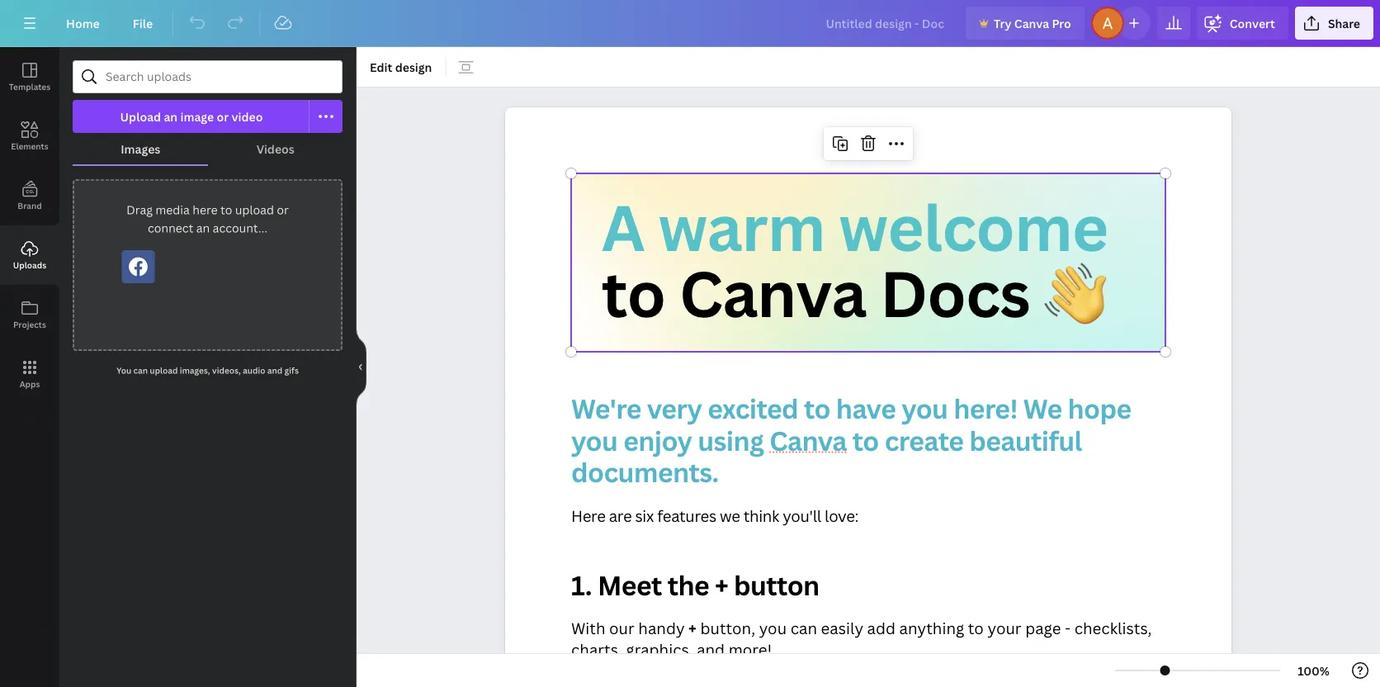 Task type: vqa. For each thing, say whether or not it's contained in the screenshot.
Try Canva Pro button
yes



Task type: locate. For each thing, give the bounding box(es) containing it.
main menu bar
[[0, 0, 1381, 47]]

you
[[902, 391, 948, 427], [572, 422, 618, 458], [760, 617, 787, 638]]

to inside drag media here to upload or connect an account...
[[221, 202, 232, 218]]

canva inside button
[[1015, 15, 1050, 31]]

an inside drag media here to upload or connect an account...
[[196, 220, 210, 236]]

file
[[133, 15, 153, 31]]

and down button,
[[697, 639, 725, 660]]

1 horizontal spatial or
[[277, 202, 289, 218]]

can left easily
[[791, 617, 818, 638]]

try canva pro button
[[966, 7, 1085, 40]]

+
[[715, 567, 729, 603], [689, 617, 697, 638]]

1 horizontal spatial an
[[196, 220, 210, 236]]

0 horizontal spatial an
[[164, 109, 178, 124]]

None text field
[[505, 107, 1232, 687]]

upload
[[235, 202, 274, 218], [150, 365, 178, 376]]

or down videos "button"
[[277, 202, 289, 218]]

0 horizontal spatial +
[[689, 617, 697, 638]]

you can upload images, videos, audio and gifs
[[117, 365, 299, 376]]

warm
[[659, 184, 825, 270]]

enjoy
[[624, 422, 692, 458]]

images
[[121, 141, 160, 157]]

100%
[[1298, 663, 1330, 678]]

create
[[885, 422, 964, 458]]

1 horizontal spatial you
[[760, 617, 787, 638]]

very
[[647, 391, 702, 427]]

or inside drag media here to upload or connect an account...
[[277, 202, 289, 218]]

0 horizontal spatial can
[[133, 365, 148, 376]]

an
[[164, 109, 178, 124], [196, 220, 210, 236]]

1 vertical spatial and
[[697, 639, 725, 660]]

a
[[602, 184, 645, 270]]

here are six features we think you'll love:
[[572, 505, 859, 526]]

side panel tab list
[[0, 47, 59, 404]]

can
[[133, 365, 148, 376], [791, 617, 818, 638]]

0 horizontal spatial or
[[217, 109, 229, 124]]

upload left images,
[[150, 365, 178, 376]]

0 vertical spatial canva
[[1015, 15, 1050, 31]]

Search uploads search field
[[106, 61, 332, 92]]

and
[[267, 365, 283, 376], [697, 639, 725, 660]]

six
[[635, 505, 654, 526]]

can inside button, you can easily add anything to your page - checklists, charts, graphics, and more!
[[791, 617, 818, 638]]

1 vertical spatial or
[[277, 202, 289, 218]]

0 vertical spatial +
[[715, 567, 729, 603]]

or
[[217, 109, 229, 124], [277, 202, 289, 218]]

media
[[156, 202, 190, 218]]

love:
[[825, 505, 859, 526]]

uploads button
[[0, 225, 59, 285]]

we
[[1024, 391, 1063, 427]]

with
[[572, 617, 606, 638]]

0 vertical spatial and
[[267, 365, 283, 376]]

1 horizontal spatial upload
[[235, 202, 274, 218]]

or left video
[[217, 109, 229, 124]]

hide image
[[356, 327, 367, 407]]

upload an image or video button
[[73, 100, 310, 133]]

1 vertical spatial +
[[689, 617, 697, 638]]

projects
[[13, 319, 46, 330]]

or inside button
[[217, 109, 229, 124]]

images,
[[180, 365, 210, 376]]

you right have
[[902, 391, 948, 427]]

convert
[[1230, 15, 1276, 31]]

image
[[180, 109, 214, 124]]

here!
[[954, 391, 1018, 427]]

and left gifs
[[267, 365, 283, 376]]

1 vertical spatial upload
[[150, 365, 178, 376]]

we're very excited to have you here! we hope you enjoy using canva to create beautiful documents.
[[572, 391, 1138, 490]]

apps
[[20, 378, 40, 389]]

connect
[[148, 220, 194, 236]]

you inside button, you can easily add anything to your page - checklists, charts, graphics, and more!
[[760, 617, 787, 638]]

canva
[[1015, 15, 1050, 31], [680, 250, 867, 336], [770, 422, 847, 458]]

an inside button
[[164, 109, 178, 124]]

1 vertical spatial an
[[196, 220, 210, 236]]

videos,
[[212, 365, 241, 376]]

0 horizontal spatial upload
[[150, 365, 178, 376]]

drag
[[126, 202, 153, 218]]

drag media here to upload or connect an account...
[[126, 202, 289, 236]]

+ right the
[[715, 567, 729, 603]]

gifs
[[285, 365, 299, 376]]

brand
[[18, 200, 42, 211]]

beautiful
[[970, 422, 1083, 458]]

we
[[720, 505, 740, 526]]

using
[[698, 422, 764, 458]]

1 horizontal spatial +
[[715, 567, 729, 603]]

to canva docs 👋
[[602, 250, 1106, 336]]

2 vertical spatial canva
[[770, 422, 847, 458]]

you
[[117, 365, 131, 376]]

+ for the
[[715, 567, 729, 603]]

you left enjoy
[[572, 422, 618, 458]]

an left the image
[[164, 109, 178, 124]]

upload
[[120, 109, 161, 124]]

Design title text field
[[813, 7, 960, 40]]

you up more!
[[760, 617, 787, 638]]

can right you
[[133, 365, 148, 376]]

1 horizontal spatial and
[[697, 639, 725, 660]]

1 vertical spatial can
[[791, 617, 818, 638]]

0 vertical spatial upload
[[235, 202, 274, 218]]

1 horizontal spatial can
[[791, 617, 818, 638]]

brand button
[[0, 166, 59, 225]]

edit design
[[370, 59, 432, 75]]

upload up account... on the top left of page
[[235, 202, 274, 218]]

apps button
[[0, 344, 59, 404]]

upload inside drag media here to upload or connect an account...
[[235, 202, 274, 218]]

home
[[66, 15, 100, 31]]

account...
[[213, 220, 268, 236]]

0 horizontal spatial you
[[572, 422, 618, 458]]

canva for pro
[[1015, 15, 1050, 31]]

0 vertical spatial an
[[164, 109, 178, 124]]

elements
[[11, 140, 48, 152]]

to
[[221, 202, 232, 218], [602, 250, 666, 336], [804, 391, 831, 427], [853, 422, 879, 458], [969, 617, 984, 638]]

100% button
[[1288, 657, 1341, 684]]

0 vertical spatial or
[[217, 109, 229, 124]]

canva inside we're very excited to have you here! we hope you enjoy using canva to create beautiful documents.
[[770, 422, 847, 458]]

an down here at the left top
[[196, 220, 210, 236]]

1 vertical spatial canva
[[680, 250, 867, 336]]

+ right handy
[[689, 617, 697, 638]]

here
[[572, 505, 606, 526]]

projects button
[[0, 285, 59, 344]]



Task type: describe. For each thing, give the bounding box(es) containing it.
features
[[658, 505, 717, 526]]

are
[[609, 505, 632, 526]]

videos
[[257, 141, 295, 157]]

to inside button, you can easily add anything to your page - checklists, charts, graphics, and more!
[[969, 617, 984, 638]]

2 horizontal spatial you
[[902, 391, 948, 427]]

0 vertical spatial can
[[133, 365, 148, 376]]

more!
[[729, 639, 772, 660]]

video
[[232, 109, 263, 124]]

we're
[[572, 391, 642, 427]]

design
[[395, 59, 432, 75]]

graphics,
[[626, 639, 693, 660]]

welcome
[[839, 184, 1109, 270]]

page
[[1026, 617, 1062, 638]]

meet
[[598, 567, 662, 603]]

here
[[193, 202, 218, 218]]

button,
[[701, 617, 756, 638]]

add
[[868, 617, 896, 638]]

our
[[610, 617, 635, 638]]

edit
[[370, 59, 393, 75]]

home link
[[53, 7, 113, 40]]

share button
[[1296, 7, 1374, 40]]

hope
[[1068, 391, 1132, 427]]

anything
[[900, 617, 965, 638]]

elements button
[[0, 107, 59, 166]]

1. meet the + button
[[572, 567, 820, 603]]

none text field containing a warm welcome
[[505, 107, 1232, 687]]

button, you can easily add anything to your page - checklists, charts, graphics, and more!
[[572, 617, 1156, 660]]

upload an image or video
[[120, 109, 263, 124]]

charts,
[[572, 639, 623, 660]]

checklists,
[[1075, 617, 1152, 638]]

share
[[1329, 15, 1361, 31]]

think
[[744, 505, 780, 526]]

-
[[1065, 617, 1071, 638]]

file button
[[120, 7, 166, 40]]

with our handy +
[[572, 617, 697, 638]]

convert button
[[1197, 7, 1289, 40]]

a warm welcome
[[602, 184, 1109, 270]]

button
[[734, 567, 820, 603]]

have
[[836, 391, 896, 427]]

edit design button
[[363, 54, 439, 80]]

uploads
[[13, 259, 46, 270]]

videos button
[[209, 133, 343, 164]]

handy
[[639, 617, 685, 638]]

you'll
[[783, 505, 822, 526]]

docs
[[881, 250, 1030, 336]]

easily
[[821, 617, 864, 638]]

documents.
[[572, 454, 719, 490]]

your
[[988, 617, 1022, 638]]

excited
[[708, 391, 799, 427]]

templates button
[[0, 47, 59, 107]]

templates
[[9, 81, 50, 92]]

the
[[668, 567, 709, 603]]

images button
[[73, 133, 209, 164]]

1.
[[572, 567, 592, 603]]

pro
[[1053, 15, 1072, 31]]

👋
[[1044, 250, 1106, 336]]

0 horizontal spatial and
[[267, 365, 283, 376]]

try
[[994, 15, 1012, 31]]

and inside button, you can easily add anything to your page - checklists, charts, graphics, and more!
[[697, 639, 725, 660]]

+ for handy
[[689, 617, 697, 638]]

audio
[[243, 365, 265, 376]]

canva for docs
[[680, 250, 867, 336]]

try canva pro
[[994, 15, 1072, 31]]



